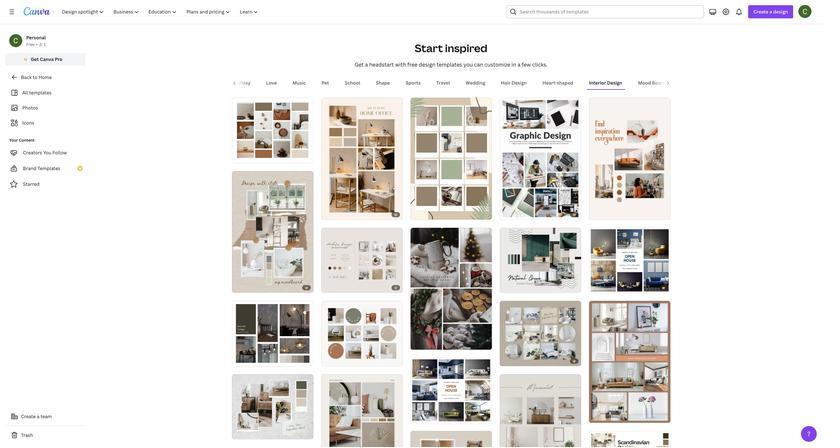Task type: describe. For each thing, give the bounding box(es) containing it.
pro
[[55, 56, 62, 62]]

trash link
[[5, 429, 85, 443]]

canva
[[40, 56, 54, 62]]

start
[[415, 41, 443, 55]]

white beige interior design with style mood board scrapbook photo collage image
[[232, 171, 313, 293]]

0 vertical spatial templates
[[437, 61, 462, 68]]

dark grey minimalist interior design mood boards photo collage image
[[232, 302, 313, 367]]

design inside dropdown button
[[774, 9, 788, 15]]

get for get canva pro
[[31, 56, 39, 62]]

green white grid neutral christmas holiday decor mood board photo collage image
[[411, 228, 492, 350]]

brown home interior decoration photo collage portrait image
[[589, 302, 671, 424]]

free
[[408, 61, 418, 68]]

icons link
[[9, 117, 81, 129]]

brown modern scandinavian design house mood boards photo collage image
[[589, 432, 671, 448]]

create a team button
[[5, 411, 85, 424]]

1 vertical spatial design
[[419, 61, 436, 68]]

headstart
[[369, 61, 394, 68]]

heart-
[[543, 80, 557, 86]]

pink and brown clean grid interior design moodboard photo collage image
[[321, 228, 403, 293]]

beige light brown modern minimalist interior design photo collage image
[[321, 98, 403, 220]]

travel
[[437, 80, 450, 86]]

get a headstart with free design templates you can customize in a few clicks.
[[355, 61, 548, 68]]

shape button
[[374, 77, 393, 89]]

design for hair design
[[512, 80, 527, 86]]

your
[[9, 138, 18, 143]]

holiday button
[[231, 77, 253, 89]]

your content
[[9, 138, 35, 143]]

content
[[19, 138, 35, 143]]

creators
[[23, 150, 42, 156]]

hair design button
[[499, 77, 530, 89]]

free
[[26, 42, 35, 47]]

follow
[[53, 150, 67, 156]]

get canva pro button
[[5, 53, 85, 66]]

heart-shaped
[[543, 80, 574, 86]]

create a team
[[21, 414, 52, 420]]

beige orange modern minimalist interior design photo collage image
[[589, 98, 671, 220]]

a for team
[[37, 414, 39, 420]]

brand templates link
[[5, 162, 85, 175]]

Search search field
[[520, 6, 700, 18]]

back to home link
[[5, 71, 85, 84]]

interior
[[589, 80, 606, 86]]

create for create a design
[[754, 9, 769, 15]]

personal
[[26, 34, 46, 41]]

white brown clean grid interior design photo collage image
[[232, 98, 313, 163]]

love button
[[264, 77, 280, 89]]

black & white graphic design photo collage portrait image
[[500, 98, 581, 220]]

0 horizontal spatial templates
[[29, 90, 52, 96]]

mood
[[638, 80, 651, 86]]

cream minimalist interior design photo collage image
[[500, 375, 581, 448]]

beige grey black minimalist interior design mood board photo collage image
[[321, 375, 403, 448]]

to
[[33, 74, 37, 80]]

icons
[[22, 120, 34, 126]]

tan beige brown refined scrapbook interior design photo collage image
[[411, 432, 492, 448]]

starred
[[23, 181, 40, 187]]

you
[[43, 150, 51, 156]]

white grey clean grid interior design mood board photo collage image
[[500, 302, 581, 367]]

brown & white open house for sale photo collage image
[[411, 359, 492, 424]]

design for interior design
[[607, 80, 623, 86]]

brown and green clean grid interior design moodboard photo collage image
[[321, 302, 403, 367]]

inspired
[[445, 41, 488, 55]]

all
[[22, 90, 28, 96]]

music
[[293, 80, 306, 86]]

green and brown realistic interior design moodboard photo collage image
[[232, 375, 313, 440]]

mood boards button
[[636, 77, 671, 89]]

cream bohemian room decoration photo collage image
[[411, 98, 492, 220]]

•
[[36, 42, 37, 47]]

templates
[[37, 165, 60, 172]]

get for get a headstart with free design templates you can customize in a few clicks.
[[355, 61, 364, 68]]



Task type: locate. For each thing, give the bounding box(es) containing it.
photos
[[22, 105, 38, 111]]

sports button
[[403, 77, 423, 89]]

design inside hair design button
[[512, 80, 527, 86]]

can
[[474, 61, 483, 68]]

design right hair
[[512, 80, 527, 86]]

music button
[[290, 77, 309, 89]]

1 horizontal spatial create
[[754, 9, 769, 15]]

1 vertical spatial templates
[[29, 90, 52, 96]]

brand
[[23, 165, 36, 172]]

a
[[770, 9, 773, 15], [365, 61, 368, 68], [518, 61, 521, 68], [37, 414, 39, 420]]

team
[[41, 414, 52, 420]]

travel button
[[434, 77, 453, 89]]

0 vertical spatial design
[[774, 9, 788, 15]]

you
[[464, 61, 473, 68]]

create a design button
[[749, 5, 794, 18]]

design
[[774, 9, 788, 15], [419, 61, 436, 68]]

0 horizontal spatial design
[[419, 61, 436, 68]]

shaped
[[557, 80, 574, 86]]

interior design button
[[587, 77, 625, 89]]

trash
[[21, 433, 33, 439]]

back to home
[[21, 74, 52, 80]]

clicks.
[[532, 61, 548, 68]]

home
[[39, 74, 52, 80]]

a for headstart
[[365, 61, 368, 68]]

design
[[512, 80, 527, 86], [607, 80, 623, 86]]

sports
[[406, 80, 421, 86]]

0 horizontal spatial create
[[21, 414, 36, 420]]

heart-shaped button
[[540, 77, 576, 89]]

boards
[[652, 80, 668, 86]]

get inside button
[[31, 56, 39, 62]]

0 vertical spatial create
[[754, 9, 769, 15]]

blue & white open house for sale photo collage image
[[589, 228, 671, 293]]

pet
[[322, 80, 329, 86]]

create
[[754, 9, 769, 15], [21, 414, 36, 420]]

design right free
[[419, 61, 436, 68]]

customize
[[485, 61, 511, 68]]

wedding button
[[463, 77, 488, 89]]

get
[[31, 56, 39, 62], [355, 61, 364, 68]]

a for design
[[770, 9, 773, 15]]

design right the interior
[[607, 80, 623, 86]]

few
[[522, 61, 531, 68]]

brand templates
[[23, 165, 60, 172]]

0 horizontal spatial design
[[512, 80, 527, 86]]

hair design
[[501, 80, 527, 86]]

top level navigation element
[[58, 5, 264, 18]]

christina overa image
[[799, 5, 812, 18]]

1 horizontal spatial design
[[774, 9, 788, 15]]

all templates
[[22, 90, 52, 96]]

templates right all
[[29, 90, 52, 96]]

school
[[345, 80, 360, 86]]

free •
[[26, 42, 37, 47]]

1
[[44, 42, 46, 47]]

school button
[[342, 77, 363, 89]]

holiday
[[233, 80, 251, 86]]

1 horizontal spatial design
[[607, 80, 623, 86]]

wedding
[[466, 80, 486, 86]]

templates
[[437, 61, 462, 68], [29, 90, 52, 96]]

create inside 'button'
[[21, 414, 36, 420]]

pet button
[[319, 77, 332, 89]]

1 vertical spatial create
[[21, 414, 36, 420]]

hair
[[501, 80, 511, 86]]

creators you follow
[[23, 150, 67, 156]]

get up school
[[355, 61, 364, 68]]

starred link
[[5, 178, 85, 191]]

2 design from the left
[[607, 80, 623, 86]]

templates down the start inspired on the top right of page
[[437, 61, 462, 68]]

design inside "interior design" button
[[607, 80, 623, 86]]

back
[[21, 74, 32, 80]]

get left canva on the top of the page
[[31, 56, 39, 62]]

shape
[[376, 80, 390, 86]]

love
[[266, 80, 277, 86]]

create for create a team
[[21, 414, 36, 420]]

photos link
[[9, 102, 81, 114]]

with
[[395, 61, 406, 68]]

1 horizontal spatial templates
[[437, 61, 462, 68]]

a inside dropdown button
[[770, 9, 773, 15]]

create inside dropdown button
[[754, 9, 769, 15]]

a inside 'button'
[[37, 414, 39, 420]]

all templates link
[[9, 87, 81, 99]]

start inspired
[[415, 41, 488, 55]]

design left christina overa image
[[774, 9, 788, 15]]

create a design
[[754, 9, 788, 15]]

natural green interior design mood board photo collage image
[[500, 228, 581, 293]]

None search field
[[507, 5, 704, 18]]

get canva pro
[[31, 56, 62, 62]]

1 horizontal spatial get
[[355, 61, 364, 68]]

creators you follow link
[[5, 146, 85, 160]]

mood boards
[[638, 80, 668, 86]]

interior design
[[589, 80, 623, 86]]

1 design from the left
[[512, 80, 527, 86]]

0 horizontal spatial get
[[31, 56, 39, 62]]

in
[[512, 61, 516, 68]]



Task type: vqa. For each thing, say whether or not it's contained in the screenshot.
Icons
yes



